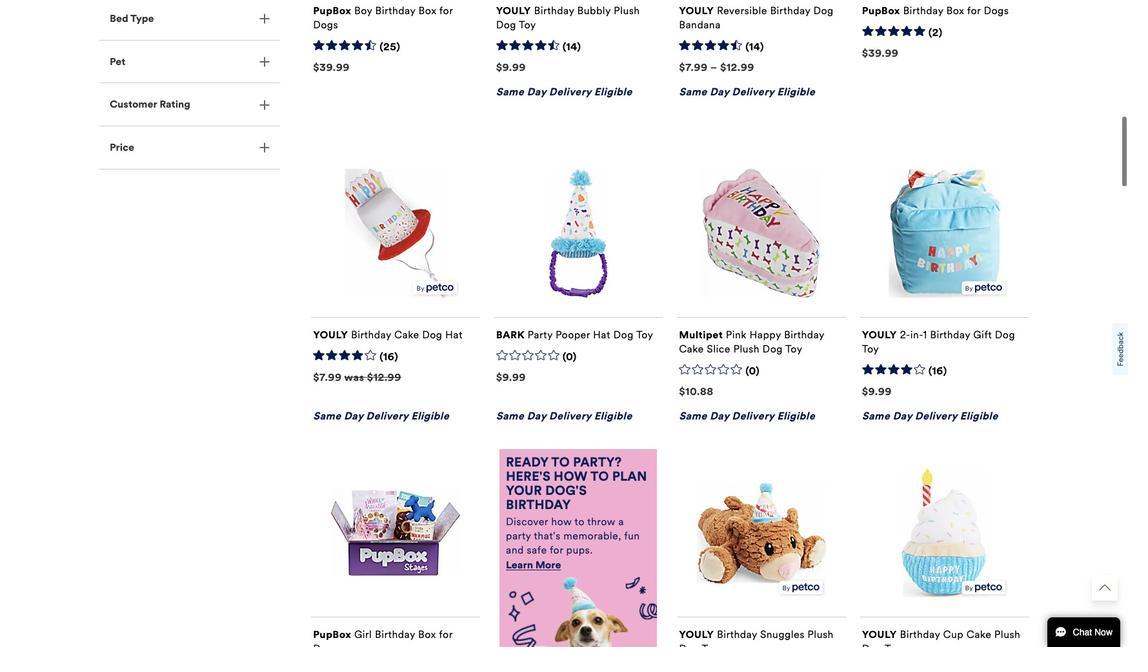 Task type: describe. For each thing, give the bounding box(es) containing it.
(16) for $7.99
[[380, 351, 398, 363]]

birthday cup cake plush dog toy
[[862, 629, 1020, 648]]

16 reviews element for $9.99
[[928, 365, 947, 379]]

toy inside birthday snuggles plush dog toy
[[702, 643, 719, 648]]

14 reviews element for birthday
[[563, 41, 581, 54]]

16 reviews element for $7.99
[[380, 351, 398, 364]]

birthday up $7.99 was $12.99
[[351, 329, 391, 341]]

–
[[710, 61, 717, 73]]

25 reviews element
[[380, 41, 400, 54]]

1 plus icon 2 image from the top
[[259, 14, 270, 24]]

day for birthday cake dog hat
[[344, 410, 363, 423]]

cake inside pink happy birthday cake slice plush dog toy
[[679, 343, 704, 355]]

for for boy birthday box for dogs
[[439, 4, 453, 17]]

pupbox birthday box for dogs
[[862, 4, 1009, 17]]

youly for 2-in-1 birthday gift dog toy
[[862, 329, 897, 341]]

cup
[[943, 629, 964, 641]]

boy
[[354, 4, 372, 17]]

in-
[[910, 329, 923, 341]]

youly for birthday bubbly plush dog toy
[[496, 4, 531, 17]]

toy inside 2-in-1 birthday gift dog toy
[[862, 343, 879, 355]]

2-
[[900, 329, 910, 341]]

plush inside birthday cup cake plush dog toy
[[994, 629, 1020, 641]]

(2)
[[928, 26, 943, 39]]

happy
[[750, 329, 781, 341]]

cake for youly birthday cake dog hat
[[394, 329, 419, 341]]

0 reviews element for $9.99
[[563, 351, 577, 364]]

toy inside pink happy birthday cake slice plush dog toy
[[785, 343, 802, 355]]

$9.99 for birthday bubbly plush dog toy
[[496, 61, 526, 73]]

youly for birthday cup cake plush dog toy
[[862, 629, 897, 641]]

dog inside 2-in-1 birthday gift dog toy
[[995, 329, 1015, 341]]

eligible for reversible birthday dog bandana
[[777, 86, 815, 98]]

for for girl birthday box for dogs
[[439, 629, 453, 641]]

multipet
[[679, 329, 723, 341]]

pink
[[726, 329, 747, 341]]

(0) for $9.99
[[563, 351, 577, 363]]

same for 2-in-1 birthday gift dog toy
[[862, 410, 890, 423]]

$7.99 for $7.99 – $12.99
[[679, 61, 708, 73]]

$9.99 for party pooper hat dog toy
[[496, 371, 526, 384]]

day for party pooper hat dog toy
[[527, 410, 546, 423]]

birthday snuggles plush dog toy
[[679, 629, 834, 648]]

dog inside birthday cup cake plush dog toy
[[862, 643, 882, 648]]

eligible for party pooper hat dog toy
[[594, 410, 632, 423]]

eligible for 2-in-1 birthday gift dog toy
[[960, 410, 998, 423]]

bubbly
[[577, 4, 611, 17]]

$12.99 for $7.99 was $12.99
[[367, 371, 401, 384]]

same day delivery eligible for reversible birthday dog bandana
[[679, 86, 815, 98]]

3 plus icon 2 image from the top
[[259, 100, 270, 110]]

2 plus icon 2 button from the top
[[99, 40, 280, 83]]

$10.88
[[679, 386, 714, 398]]

same day delivery eligible for pink happy birthday cake slice plush dog toy
[[679, 410, 815, 423]]

dog inside birthday bubbly plush dog toy
[[496, 19, 516, 31]]

birthday inside boy birthday box for dogs
[[375, 4, 416, 17]]

$39.99 for birthday box for dogs
[[862, 47, 899, 59]]

pink happy birthday cake slice plush dog toy
[[679, 329, 824, 355]]

boy birthday box for dogs
[[313, 4, 453, 31]]

youly for birthday snuggles plush dog toy
[[679, 629, 714, 641]]

was
[[344, 371, 364, 384]]

day for reversible birthday dog bandana
[[710, 86, 729, 98]]

day for 2-in-1 birthday gift dog toy
[[893, 410, 912, 423]]

2 hat from the left
[[593, 329, 610, 341]]

0 reviews element for $10.88
[[745, 365, 760, 379]]

$12.99 for $7.99 – $12.99
[[720, 61, 754, 73]]

eligible for birthday cake dog hat
[[411, 410, 449, 423]]

cake for birthday cup cake plush dog toy
[[966, 629, 991, 641]]

2-in-1 birthday gift dog toy
[[862, 329, 1015, 355]]

delivery for birthday bubbly plush dog toy
[[549, 86, 591, 98]]



Task type: vqa. For each thing, say whether or not it's contained in the screenshot.


Task type: locate. For each thing, give the bounding box(es) containing it.
2 14 reviews element from the left
[[745, 41, 764, 54]]

for inside boy birthday box for dogs
[[439, 4, 453, 17]]

snuggles
[[760, 629, 805, 641]]

cake inside birthday cup cake plush dog toy
[[966, 629, 991, 641]]

0 horizontal spatial 14 reviews element
[[563, 41, 581, 54]]

(25)
[[380, 41, 400, 53]]

(14) down birthday bubbly plush dog toy
[[563, 41, 581, 53]]

0 reviews element
[[563, 351, 577, 364], [745, 365, 760, 379]]

for inside girl birthday box for dogs
[[439, 629, 453, 641]]

$12.99 right was
[[367, 371, 401, 384]]

eligible for birthday bubbly plush dog toy
[[594, 86, 632, 98]]

same day delivery eligible for birthday bubbly plush dog toy
[[496, 86, 632, 98]]

14 reviews element for reversible
[[745, 41, 764, 54]]

(16) for $9.99
[[928, 365, 947, 377]]

1 vertical spatial dogs
[[313, 19, 338, 31]]

dog inside the reversible birthday dog bandana
[[813, 4, 834, 17]]

for for pupbox birthday box for dogs
[[967, 4, 981, 17]]

0 horizontal spatial (0)
[[563, 351, 577, 363]]

cake
[[394, 329, 419, 341], [679, 343, 704, 355], [966, 629, 991, 641]]

0 horizontal spatial hat
[[445, 329, 463, 341]]

toy inside birthday bubbly plush dog toy
[[519, 19, 536, 31]]

bark
[[496, 329, 525, 341]]

birthday inside the reversible birthday dog bandana
[[770, 4, 810, 17]]

$7.99 for $7.99 was $12.99
[[313, 371, 342, 384]]

same for birthday cake dog hat
[[313, 410, 341, 423]]

(16) down 2-in-1 birthday gift dog toy
[[928, 365, 947, 377]]

0 vertical spatial 0 reviews element
[[563, 351, 577, 364]]

1 horizontal spatial 14 reviews element
[[745, 41, 764, 54]]

scroll to top image
[[1099, 583, 1111, 594]]

same day delivery eligible for party pooper hat dog toy
[[496, 410, 632, 423]]

plush right bubbly
[[614, 4, 640, 17]]

2 horizontal spatial cake
[[966, 629, 991, 641]]

same day delivery eligible for 2-in-1 birthday gift dog toy
[[862, 410, 998, 423]]

dogs inside girl birthday box for dogs
[[313, 643, 338, 648]]

day for birthday bubbly plush dog toy
[[527, 86, 546, 98]]

hat right pooper
[[593, 329, 610, 341]]

birthday inside birthday snuggles plush dog toy
[[717, 629, 757, 641]]

1 horizontal spatial $39.99
[[862, 47, 899, 59]]

birthday inside birthday cup cake plush dog toy
[[900, 629, 940, 641]]

1 vertical spatial (0)
[[745, 365, 760, 377]]

1 (14) from the left
[[563, 41, 581, 53]]

girl
[[354, 629, 372, 641]]

pupbox for boy birthday box for dogs
[[313, 4, 351, 17]]

box for pupbox birthday box for dogs
[[946, 4, 964, 17]]

pupbox
[[313, 4, 351, 17], [862, 4, 900, 17], [313, 629, 351, 641]]

(0)
[[563, 351, 577, 363], [745, 365, 760, 377]]

toy
[[519, 19, 536, 31], [636, 329, 653, 341], [785, 343, 802, 355], [862, 343, 879, 355], [702, 643, 719, 648], [885, 643, 902, 648]]

1 14 reviews element from the left
[[563, 41, 581, 54]]

youly birthday cake dog hat
[[313, 329, 463, 341]]

youly for reversible birthday dog bandana
[[679, 4, 714, 17]]

0 reviews element down pooper
[[563, 351, 577, 364]]

day
[[527, 86, 546, 98], [710, 86, 729, 98], [344, 410, 363, 423], [527, 410, 546, 423], [710, 410, 729, 423], [893, 410, 912, 423]]

box
[[419, 4, 437, 17], [946, 4, 964, 17], [418, 629, 436, 641]]

1 horizontal spatial 16 reviews element
[[928, 365, 947, 379]]

$7.99 – $12.99
[[679, 61, 754, 73]]

eligible for pink happy birthday cake slice plush dog toy
[[777, 410, 815, 423]]

hat left the bark
[[445, 329, 463, 341]]

16 reviews element down 2-in-1 birthday gift dog toy
[[928, 365, 947, 379]]

14 reviews element
[[563, 41, 581, 54], [745, 41, 764, 54]]

plush inside pink happy birthday cake slice plush dog toy
[[733, 343, 760, 355]]

delivery for pink happy birthday cake slice plush dog toy
[[732, 410, 774, 423]]

(14) for birthday
[[563, 41, 581, 53]]

dogs for girl birthday box for dogs
[[313, 643, 338, 648]]

$7.99 left –
[[679, 61, 708, 73]]

$39.99
[[862, 47, 899, 59], [313, 61, 350, 73]]

reversible birthday dog bandana
[[679, 4, 834, 31]]

birthday right 1
[[930, 329, 970, 341]]

same for party pooper hat dog toy
[[496, 410, 524, 423]]

(14) for reversible
[[745, 41, 764, 53]]

0 vertical spatial (0)
[[563, 351, 577, 363]]

0 vertical spatial dogs
[[984, 4, 1009, 17]]

box for girl birthday box for dogs
[[418, 629, 436, 641]]

reversible
[[717, 4, 767, 17]]

dog inside pink happy birthday cake slice plush dog toy
[[763, 343, 783, 355]]

pooper
[[556, 329, 590, 341]]

$39.99 for boy birthday box for dogs
[[313, 61, 350, 73]]

0 horizontal spatial $7.99
[[313, 371, 342, 384]]

same for pink happy birthday cake slice plush dog toy
[[679, 410, 707, 423]]

from $7.99 up to $12.99 element
[[679, 61, 754, 73]]

2 plus icon 2 image from the top
[[259, 57, 270, 67]]

hat
[[445, 329, 463, 341], [593, 329, 610, 341]]

girl birthday box for dogs
[[313, 629, 453, 648]]

birthday right reversible
[[770, 4, 810, 17]]

birthday right girl
[[375, 629, 415, 641]]

0 vertical spatial (16)
[[380, 351, 398, 363]]

birthday inside 2-in-1 birthday gift dog toy
[[930, 329, 970, 341]]

same
[[496, 86, 524, 98], [679, 86, 707, 98], [313, 410, 341, 423], [496, 410, 524, 423], [679, 410, 707, 423], [862, 410, 890, 423]]

0 vertical spatial 16 reviews element
[[380, 351, 398, 364]]

plush
[[614, 4, 640, 17], [733, 343, 760, 355], [808, 629, 834, 641], [994, 629, 1020, 641]]

2 reviews element
[[928, 26, 943, 40]]

4 plus icon 2 button from the top
[[99, 126, 280, 169]]

party
[[528, 329, 553, 341]]

birthday bubbly plush dog toy
[[496, 4, 640, 31]]

14 reviews element down the reversible birthday dog bandana
[[745, 41, 764, 54]]

same day delivery eligible for birthday cake dog hat
[[313, 410, 449, 423]]

delivery
[[549, 86, 591, 98], [732, 86, 774, 98], [366, 410, 408, 423], [549, 410, 591, 423], [732, 410, 774, 423], [915, 410, 957, 423]]

plush inside birthday snuggles plush dog toy
[[808, 629, 834, 641]]

dogs for boy birthday box for dogs
[[313, 19, 338, 31]]

1
[[923, 329, 927, 341]]

0 vertical spatial $39.99
[[862, 47, 899, 59]]

box for boy birthday box for dogs
[[419, 4, 437, 17]]

1 vertical spatial $7.99
[[313, 371, 342, 384]]

plus icon 2 image
[[259, 14, 270, 24], [259, 57, 270, 67], [259, 100, 270, 110], [259, 143, 270, 153]]

0 horizontal spatial (16)
[[380, 351, 398, 363]]

(0) down pink happy birthday cake slice plush dog toy
[[745, 365, 760, 377]]

0 horizontal spatial $39.99
[[313, 61, 350, 73]]

bark party pooper hat dog toy
[[496, 329, 653, 341]]

1 vertical spatial 0 reviews element
[[745, 365, 760, 379]]

birthday
[[375, 4, 416, 17], [534, 4, 574, 17], [770, 4, 810, 17], [903, 4, 943, 17], [351, 329, 391, 341], [784, 329, 824, 341], [930, 329, 970, 341], [375, 629, 415, 641], [717, 629, 757, 641], [900, 629, 940, 641]]

1 hat from the left
[[445, 329, 463, 341]]

14 reviews element down birthday bubbly plush dog toy
[[563, 41, 581, 54]]

1 horizontal spatial 0 reviews element
[[745, 365, 760, 379]]

$12.99 right –
[[720, 61, 754, 73]]

2 (14) from the left
[[745, 41, 764, 53]]

(16)
[[380, 351, 398, 363], [928, 365, 947, 377]]

dog
[[813, 4, 834, 17], [496, 19, 516, 31], [422, 329, 442, 341], [613, 329, 634, 341], [995, 329, 1015, 341], [763, 343, 783, 355], [679, 643, 699, 648], [862, 643, 882, 648]]

plush right cup
[[994, 629, 1020, 641]]

1 vertical spatial $9.99
[[496, 371, 526, 384]]

delivery for party pooper hat dog toy
[[549, 410, 591, 423]]

$9.99
[[496, 61, 526, 73], [496, 371, 526, 384], [862, 386, 892, 398]]

delivery for reversible birthday dog bandana
[[732, 86, 774, 98]]

same day delivery eligible
[[496, 86, 632, 98], [679, 86, 815, 98], [313, 410, 449, 423], [496, 410, 632, 423], [679, 410, 815, 423], [862, 410, 998, 423]]

(0) down pooper
[[563, 351, 577, 363]]

1 vertical spatial $39.99
[[313, 61, 350, 73]]

2 vertical spatial cake
[[966, 629, 991, 641]]

for
[[439, 4, 453, 17], [967, 4, 981, 17], [439, 629, 453, 641]]

box inside boy birthday box for dogs
[[419, 4, 437, 17]]

plush inside birthday bubbly plush dog toy
[[614, 4, 640, 17]]

dogs inside boy birthday box for dogs
[[313, 19, 338, 31]]

2 vertical spatial dogs
[[313, 643, 338, 648]]

1 vertical spatial $12.99
[[367, 371, 401, 384]]

(0) for $10.88
[[745, 365, 760, 377]]

eligible
[[594, 86, 632, 98], [777, 86, 815, 98], [411, 410, 449, 423], [594, 410, 632, 423], [777, 410, 815, 423], [960, 410, 998, 423]]

(16) down the youly birthday cake dog hat
[[380, 351, 398, 363]]

2 vertical spatial $9.99
[[862, 386, 892, 398]]

$7.99
[[679, 61, 708, 73], [313, 371, 342, 384]]

0 vertical spatial cake
[[394, 329, 419, 341]]

bandana
[[679, 19, 721, 31]]

0 horizontal spatial 0 reviews element
[[563, 351, 577, 364]]

$9.99 for 2-in-1 birthday gift dog toy
[[862, 386, 892, 398]]

(14) down the reversible birthday dog bandana
[[745, 41, 764, 53]]

0 vertical spatial $7.99
[[679, 61, 708, 73]]

birthday inside birthday bubbly plush dog toy
[[534, 4, 574, 17]]

1 vertical spatial 16 reviews element
[[928, 365, 947, 379]]

youly
[[496, 4, 531, 17], [679, 4, 714, 17], [313, 329, 348, 341], [862, 329, 897, 341], [679, 629, 714, 641], [862, 629, 897, 641]]

1 horizontal spatial (14)
[[745, 41, 764, 53]]

1 plus icon 2 button from the top
[[99, 0, 280, 40]]

$7.99 left was
[[313, 371, 342, 384]]

birthday right happy
[[784, 329, 824, 341]]

dogs
[[984, 4, 1009, 17], [313, 19, 338, 31], [313, 643, 338, 648]]

day for pink happy birthday cake slice plush dog toy
[[710, 410, 729, 423]]

0 vertical spatial $12.99
[[720, 61, 754, 73]]

0 horizontal spatial cake
[[394, 329, 419, 341]]

pupbox for girl birthday box for dogs
[[313, 629, 351, 641]]

dogs for pupbox birthday box for dogs
[[984, 4, 1009, 17]]

(14)
[[563, 41, 581, 53], [745, 41, 764, 53]]

1 horizontal spatial (16)
[[928, 365, 947, 377]]

birthday left "snuggles"
[[717, 629, 757, 641]]

3 plus icon 2 button from the top
[[99, 83, 280, 126]]

dog inside birthday snuggles plush dog toy
[[679, 643, 699, 648]]

$12.99
[[720, 61, 754, 73], [367, 371, 401, 384]]

delivery for 2-in-1 birthday gift dog toy
[[915, 410, 957, 423]]

0 horizontal spatial (14)
[[563, 41, 581, 53]]

0 vertical spatial $9.99
[[496, 61, 526, 73]]

1 horizontal spatial cake
[[679, 343, 704, 355]]

birthday up (2)
[[903, 4, 943, 17]]

same for reversible birthday dog bandana
[[679, 86, 707, 98]]

0 horizontal spatial 16 reviews element
[[380, 351, 398, 364]]

birthday left cup
[[900, 629, 940, 641]]

plush down pink
[[733, 343, 760, 355]]

4 plus icon 2 image from the top
[[259, 143, 270, 153]]

$7.99 was $12.99
[[313, 371, 401, 384]]

plush right "snuggles"
[[808, 629, 834, 641]]

delivery for birthday cake dog hat
[[366, 410, 408, 423]]

birthday inside pink happy birthday cake slice plush dog toy
[[784, 329, 824, 341]]

styled arrow button link
[[1092, 576, 1118, 601]]

gift
[[973, 329, 992, 341]]

1 horizontal spatial $12.99
[[720, 61, 754, 73]]

1 horizontal spatial (0)
[[745, 365, 760, 377]]

1 horizontal spatial hat
[[593, 329, 610, 341]]

1 horizontal spatial $7.99
[[679, 61, 708, 73]]

plus icon 2 button
[[99, 0, 280, 40], [99, 40, 280, 83], [99, 83, 280, 126], [99, 126, 280, 169]]

0 reviews element down pink happy birthday cake slice plush dog toy
[[745, 365, 760, 379]]

1 vertical spatial (16)
[[928, 365, 947, 377]]

box inside girl birthday box for dogs
[[418, 629, 436, 641]]

birthday right boy
[[375, 4, 416, 17]]

same for birthday bubbly plush dog toy
[[496, 86, 524, 98]]

1 vertical spatial cake
[[679, 343, 704, 355]]

birthday inside girl birthday box for dogs
[[375, 629, 415, 641]]

birthday left bubbly
[[534, 4, 574, 17]]

slice
[[707, 343, 730, 355]]

0 horizontal spatial $12.99
[[367, 371, 401, 384]]

toy inside birthday cup cake plush dog toy
[[885, 643, 902, 648]]

16 reviews element down the youly birthday cake dog hat
[[380, 351, 398, 364]]

16 reviews element
[[380, 351, 398, 364], [928, 365, 947, 379]]



